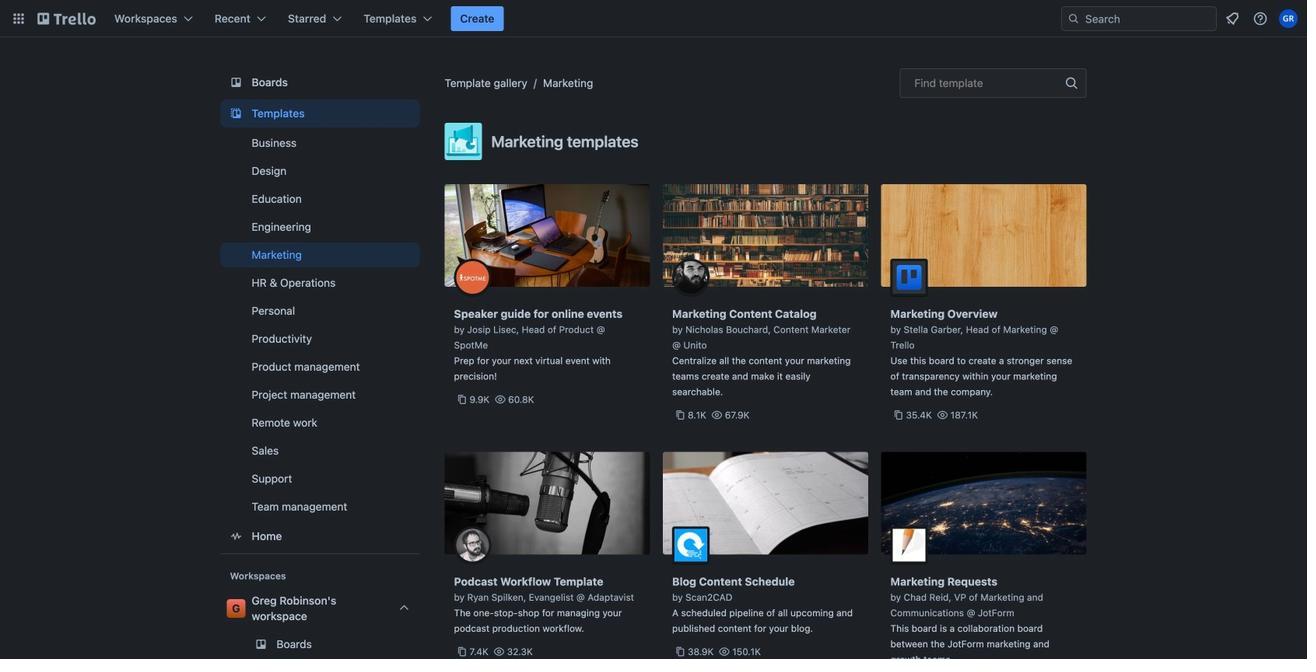 Task type: locate. For each thing, give the bounding box(es) containing it.
primary element
[[0, 0, 1307, 37]]

stella garber, head of marketing @ trello image
[[891, 259, 928, 297]]

open information menu image
[[1253, 11, 1268, 26]]

Search field
[[1080, 8, 1216, 30]]

marketing icon image
[[445, 123, 482, 160]]

search image
[[1068, 12, 1080, 25]]

home image
[[227, 528, 246, 546]]

nicholas bouchard, content marketer @ unito image
[[672, 259, 710, 297]]

None field
[[900, 68, 1087, 98]]



Task type: vqa. For each thing, say whether or not it's contained in the screenshot.
month's last
no



Task type: describe. For each thing, give the bounding box(es) containing it.
back to home image
[[37, 6, 96, 31]]

chad reid, vp of marketing and communications @ jotform image
[[891, 527, 928, 565]]

template board image
[[227, 104, 246, 123]]

board image
[[227, 73, 246, 92]]

josip lisec, head of product @ spotme image
[[454, 259, 491, 297]]

greg robinson (gregrobinson96) image
[[1279, 9, 1298, 28]]

0 notifications image
[[1223, 9, 1242, 28]]

ryan spilken, evangelist @ adaptavist image
[[454, 527, 491, 565]]

scan2cad image
[[672, 527, 710, 565]]



